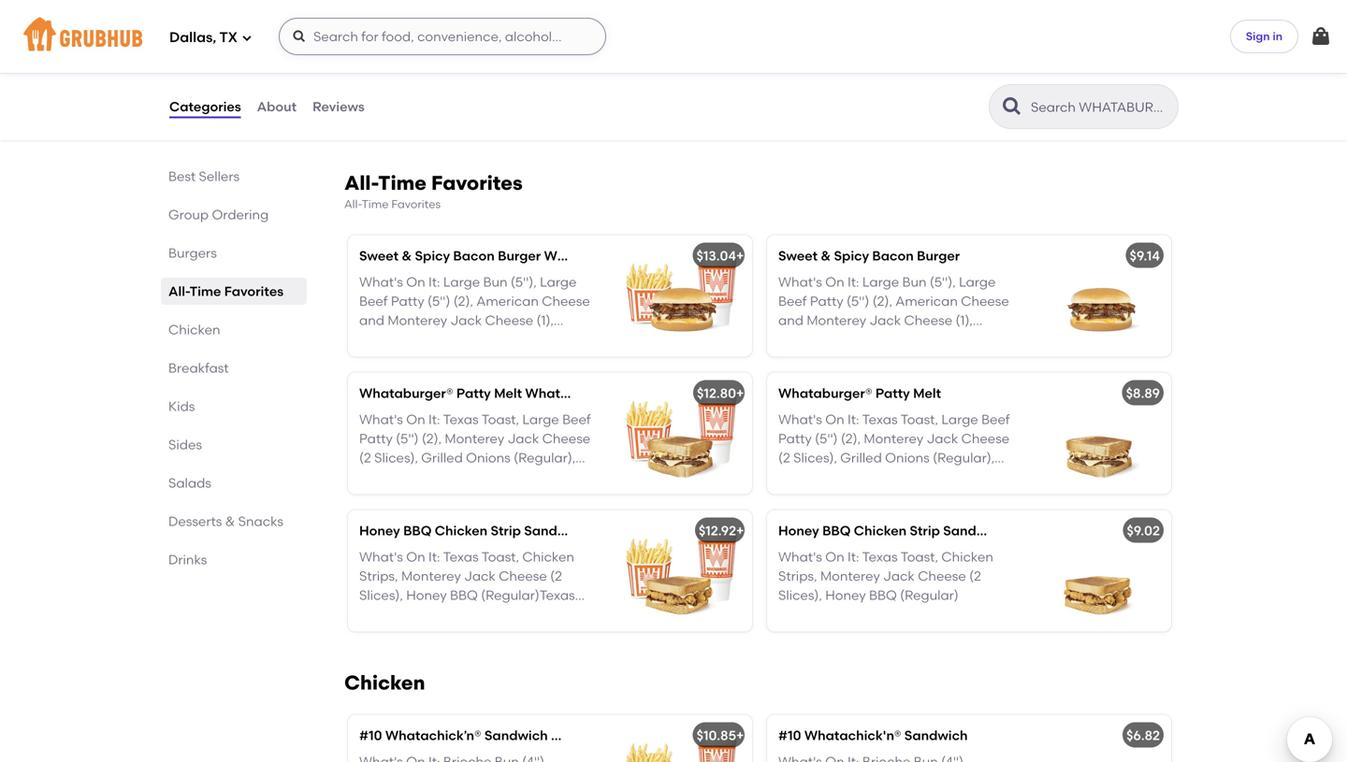 Task type: describe. For each thing, give the bounding box(es) containing it.
kids tab
[[168, 397, 299, 416]]

slices), inside "what's on it: texas toast, chicken strips, monterey jack cheese (2 slices), honey bbq (regular)"
[[779, 587, 822, 603]]

whatameal® for jr.®
[[494, 23, 577, 39]]

(regular), inside 'what's on it: texas toast, large beef patty (5") (2), monterey jack cheese (2 slices), grilled onions (regular), creamy pepper (regular)'
[[933, 450, 995, 466]]

favorites for all-time favorites all-time favorites
[[431, 171, 523, 195]]

jr.®
[[468, 23, 491, 39]]

it: for patty
[[848, 412, 859, 428]]

burgers
[[168, 245, 217, 261]]

slices), inside 'what's on it: texas toast, large beef patty (5") (2), monterey jack cheese (2 slices), grilled onions (regular), creamy pepper (regular)'
[[794, 450, 837, 466]]

#7 whataburger jr.® image
[[1031, 10, 1172, 132]]

dallas,
[[169, 29, 216, 46]]

(4"), inside button
[[928, 49, 954, 65]]

honey inside "what's on it: texas toast, chicken strips, monterey jack cheese (2 slices), honey bbq (regular)"
[[826, 587, 866, 603]]

1 vertical spatial favorites
[[391, 197, 441, 211]]

large
[[942, 412, 979, 428]]

1 what's on it: small bun (4"), small beef patty (4") (1), tomato (regular), lettuce (regular), pickles (regular), diced onions (regular), mustard (regular) from the left
[[359, 49, 587, 141]]

desserts
[[168, 514, 222, 530]]

& for sweet & spicy bacon burger
[[821, 248, 831, 264]]

+ for $10.85
[[736, 728, 744, 744]]

chicken inside "what's on it: texas toast, chicken strips, monterey jack cheese (2 slices), honey bbq (regular)"
[[942, 549, 994, 565]]

what's inside button
[[779, 49, 822, 65]]

bbq for honey bbq chicken strip sandwich whatameal®
[[403, 523, 432, 539]]

whataburger® patty melt
[[779, 385, 941, 401]]

2 small from the left
[[538, 49, 573, 65]]

#7 whataburger jr.® whatameal®
[[359, 23, 577, 39]]

strips,
[[779, 568, 818, 584]]

#10 whatachick'n® sandwich
[[779, 728, 968, 744]]

creamy
[[779, 469, 830, 485]]

sides
[[168, 437, 202, 453]]

time for all-time favorites all-time favorites
[[378, 171, 427, 195]]

reviews button
[[312, 73, 366, 140]]

whataburger® patty melt image
[[1031, 373, 1172, 494]]

lettuce inside button
[[779, 87, 827, 103]]

diced inside button
[[779, 106, 816, 122]]

desserts & snacks
[[168, 514, 284, 530]]

#7
[[359, 23, 375, 39]]

it: for bbq
[[848, 549, 859, 565]]

whataburger® patty melt whatameal® image
[[612, 373, 752, 494]]

on for patty
[[826, 412, 845, 428]]

1 small from the left
[[443, 49, 479, 65]]

search icon image
[[1001, 95, 1024, 118]]

$10.85 +
[[697, 728, 744, 744]]

sign in button
[[1230, 20, 1299, 53]]

(regular) inside "what's on it: texas toast, chicken strips, monterey jack cheese (2 slices), honey bbq (regular)"
[[900, 587, 959, 603]]

dallas, tx
[[169, 29, 238, 46]]

burger for sweet & spicy bacon burger
[[917, 248, 960, 264]]

sweet & spicy bacon burger whatameal®
[[359, 248, 627, 264]]

whataburger® for whataburger® patty melt whatameal®
[[359, 385, 453, 401]]

0 horizontal spatial beef
[[359, 68, 388, 84]]

(2 inside "what's on it: texas toast, chicken strips, monterey jack cheese (2 slices), honey bbq (regular)"
[[970, 568, 982, 584]]

$12.80
[[697, 385, 736, 401]]

reviews
[[313, 99, 365, 114]]

sweet for sweet & spicy bacon burger whatameal®
[[359, 248, 399, 264]]

what's for whataburger®
[[779, 412, 822, 428]]

& for sweet & spicy bacon burger whatameal®
[[402, 248, 412, 264]]

patty inside button
[[810, 68, 844, 84]]

main navigation navigation
[[0, 0, 1347, 73]]

about
[[257, 99, 297, 114]]

(5")
[[815, 431, 838, 447]]

on inside button
[[826, 49, 845, 65]]

#10 for #10 whatachick'n® sandwich whatameal®
[[359, 728, 382, 744]]

0 horizontal spatial onions
[[400, 106, 444, 122]]

bbq for honey bbq chicken strip sandwich
[[823, 523, 851, 539]]

best sellers tab
[[168, 167, 299, 186]]

cheese inside "what's on it: texas toast, chicken strips, monterey jack cheese (2 slices), honey bbq (regular)"
[[918, 568, 966, 584]]

categories
[[169, 99, 241, 114]]

it: for whataburger
[[429, 49, 440, 65]]

1 diced from the left
[[359, 106, 396, 122]]

melt for whataburger® patty melt
[[913, 385, 941, 401]]

group
[[168, 207, 209, 223]]

sweet & spicy bacon burger image
[[1031, 235, 1172, 357]]

$9.02
[[1127, 523, 1160, 539]]

in
[[1273, 29, 1283, 43]]

breakfast tab
[[168, 358, 299, 378]]

whataburger® patty melt whatameal®
[[359, 385, 609, 401]]

1 vertical spatial all-
[[344, 197, 362, 211]]

categories button
[[168, 73, 242, 140]]

sign in
[[1246, 29, 1283, 43]]

on for whataburger
[[406, 49, 425, 65]]

pepper
[[833, 469, 879, 485]]

chicken tab
[[168, 320, 299, 340]]

#10 whatachick'n® sandwich whatameal® image
[[612, 715, 752, 763]]

bacon for sweet & spicy bacon burger
[[873, 248, 914, 264]]

toast, for melt
[[901, 412, 939, 428]]

what's for honey
[[779, 549, 822, 565]]

snacks
[[238, 514, 284, 530]]

all-time favorites tab
[[168, 282, 299, 301]]

tx
[[219, 29, 238, 46]]

all-time favorites all-time favorites
[[344, 171, 523, 211]]

(2),
[[841, 431, 861, 447]]

mustard inside what's on it: small bun (4"), small beef patty (4") (1), tomato (regular), lettuce (regular), pickles (regular), diced onions (regular), mustard (regular) button
[[931, 106, 984, 122]]

whatachick'n®
[[805, 728, 902, 744]]

Search for food, convenience, alcohol... search field
[[279, 18, 606, 55]]

strip for honey bbq chicken strip sandwich whatameal®
[[491, 523, 521, 539]]

ordering
[[212, 207, 269, 223]]

honey bbq chicken strip sandwich whatameal® image
[[612, 510, 752, 632]]

$12.80 +
[[697, 385, 744, 401]]

honey bbq chicken strip sandwich whatameal®
[[359, 523, 674, 539]]

1 mustard from the left
[[512, 106, 565, 122]]

best
[[168, 168, 196, 184]]

all- for all-time favorites all-time favorites
[[344, 171, 378, 195]]

(regular) inside what's on it: small bun (4"), small beef patty (4") (1), tomato (regular), lettuce (regular), pickles (regular), diced onions (regular), mustard (regular) button
[[779, 125, 837, 141]]

0 horizontal spatial svg image
[[292, 29, 307, 44]]

breakfast
[[168, 360, 229, 376]]

whatachick'n®
[[385, 728, 482, 744]]

all-time favorites
[[168, 284, 284, 299]]

$8.89
[[1126, 385, 1160, 401]]

whatameal® for sandwich
[[551, 728, 634, 744]]

sides tab
[[168, 435, 299, 455]]

what's on it: small bun (4"), small beef patty (4") (1), tomato (regular), lettuce (regular), pickles (regular), diced onions (regular), mustard (regular) inside button
[[779, 49, 1006, 141]]

spicy for sweet & spicy bacon burger
[[834, 248, 869, 264]]



Task type: vqa. For each thing, say whether or not it's contained in the screenshot.
ALL- to the middle
yes



Task type: locate. For each thing, give the bounding box(es) containing it.
1 tomato from the left
[[473, 68, 522, 84]]

best sellers
[[168, 168, 240, 184]]

sweet right $13.04 +
[[779, 248, 818, 264]]

0 horizontal spatial lettuce
[[359, 87, 408, 103]]

melt
[[494, 385, 522, 401], [913, 385, 941, 401]]

1 horizontal spatial melt
[[913, 385, 941, 401]]

1 horizontal spatial svg image
[[1310, 25, 1333, 48]]

1 burger from the left
[[498, 248, 541, 264]]

spicy
[[415, 248, 450, 264], [834, 248, 869, 264]]

0 horizontal spatial (4")
[[428, 68, 450, 84]]

#10 left whatachick'n®
[[779, 728, 801, 744]]

2 toast, from the top
[[901, 549, 939, 565]]

1 bun from the left
[[482, 49, 506, 65]]

burgers tab
[[168, 243, 299, 263]]

2 #10 from the left
[[779, 728, 801, 744]]

4 + from the top
[[736, 728, 744, 744]]

it: inside 'what's on it: texas toast, large beef patty (5") (2), monterey jack cheese (2 slices), grilled onions (regular), creamy pepper (regular)'
[[848, 412, 859, 428]]

honey for honey bbq chicken strip sandwich
[[779, 523, 819, 539]]

2 vertical spatial all-
[[168, 284, 190, 299]]

1 + from the top
[[736, 248, 744, 264]]

1 horizontal spatial &
[[402, 248, 412, 264]]

favorites
[[431, 171, 523, 195], [391, 197, 441, 211], [224, 284, 284, 299]]

1 horizontal spatial strip
[[910, 523, 940, 539]]

2 pickles from the left
[[895, 87, 938, 103]]

1 horizontal spatial what's on it: small bun (4"), small beef patty (4") (1), tomato (regular), lettuce (regular), pickles (regular), diced onions (regular), mustard (regular)
[[779, 49, 1006, 141]]

bacon for sweet & spicy bacon burger whatameal®
[[453, 248, 495, 264]]

sweet for sweet & spicy bacon burger
[[779, 248, 818, 264]]

2 horizontal spatial honey
[[826, 587, 866, 603]]

2 diced from the left
[[779, 106, 816, 122]]

(4")
[[428, 68, 450, 84], [847, 68, 869, 84]]

it:
[[429, 49, 440, 65], [848, 49, 859, 65], [848, 412, 859, 428], [848, 549, 859, 565]]

1 whataburger® from the left
[[359, 385, 453, 401]]

it: inside "what's on it: texas toast, chicken strips, monterey jack cheese (2 slices), honey bbq (regular)"
[[848, 549, 859, 565]]

#10 whatachick'n® sandwich image
[[1031, 715, 1172, 763]]

2 horizontal spatial onions
[[885, 450, 930, 466]]

0 horizontal spatial tomato
[[473, 68, 522, 84]]

2 what's on it: small bun (4"), small beef patty (4") (1), tomato (regular), lettuce (regular), pickles (regular), diced onions (regular), mustard (regular) from the left
[[779, 49, 1006, 141]]

all- inside 'tab'
[[168, 284, 190, 299]]

1 vertical spatial jack
[[884, 568, 915, 584]]

svg image right svg image
[[292, 29, 307, 44]]

whataburger
[[378, 23, 465, 39]]

0 horizontal spatial strip
[[491, 523, 521, 539]]

2 horizontal spatial &
[[821, 248, 831, 264]]

2 sweet from the left
[[779, 248, 818, 264]]

strip
[[491, 523, 521, 539], [910, 523, 940, 539]]

2 bun from the left
[[901, 49, 925, 65]]

what's inside "what's on it: texas toast, chicken strips, monterey jack cheese (2 slices), honey bbq (regular)"
[[779, 549, 822, 565]]

bun inside what's on it: small bun (4"), small beef patty (4") (1), tomato (regular), lettuce (regular), pickles (regular), diced onions (regular), mustard (regular) button
[[901, 49, 925, 65]]

0 horizontal spatial pickles
[[476, 87, 519, 103]]

$6.82
[[1127, 728, 1160, 744]]

1 vertical spatial cheese
[[918, 568, 966, 584]]

drinks
[[168, 552, 207, 568]]

1 horizontal spatial sweet
[[779, 248, 818, 264]]

1 vertical spatial (2
[[970, 568, 982, 584]]

toast, down honey bbq chicken strip sandwich
[[901, 549, 939, 565]]

toast,
[[901, 412, 939, 428], [901, 549, 939, 565]]

bbq
[[403, 523, 432, 539], [823, 523, 851, 539], [869, 587, 897, 603]]

1 horizontal spatial beef
[[779, 68, 807, 84]]

1 horizontal spatial honey
[[779, 523, 819, 539]]

beef inside button
[[779, 68, 807, 84]]

0 horizontal spatial diced
[[359, 106, 396, 122]]

1 horizontal spatial diced
[[779, 106, 816, 122]]

cheese down honey bbq chicken strip sandwich
[[918, 568, 966, 584]]

3 + from the top
[[736, 523, 744, 539]]

what's on it: small bun (4"), small beef patty (4") (1), tomato (regular), lettuce (regular), pickles (regular), diced onions (regular), mustard (regular)
[[359, 49, 587, 141], [779, 49, 1006, 141]]

0 horizontal spatial (4"),
[[509, 49, 535, 65]]

1 vertical spatial slices),
[[779, 587, 822, 603]]

3 small from the left
[[863, 49, 898, 65]]

all- for all-time favorites
[[168, 284, 190, 299]]

2 vertical spatial favorites
[[224, 284, 284, 299]]

toast, inside 'what's on it: texas toast, large beef patty (5") (2), monterey jack cheese (2 slices), grilled onions (regular), creamy pepper (regular)'
[[901, 412, 939, 428]]

1 toast, from the top
[[901, 412, 939, 428]]

1 (1), from the left
[[453, 68, 470, 84]]

0 horizontal spatial bbq
[[403, 523, 432, 539]]

on inside "what's on it: texas toast, chicken strips, monterey jack cheese (2 slices), honey bbq (regular)"
[[826, 549, 845, 565]]

sellers
[[199, 168, 240, 184]]

0 horizontal spatial bacon
[[453, 248, 495, 264]]

strip for honey bbq chicken strip sandwich
[[910, 523, 940, 539]]

1 horizontal spatial onions
[[819, 106, 863, 122]]

1 horizontal spatial lettuce
[[779, 87, 827, 103]]

melt for whataburger® patty melt whatameal®
[[494, 385, 522, 401]]

on for bbq
[[826, 549, 845, 565]]

0 horizontal spatial (2
[[779, 450, 790, 466]]

whatameal®
[[494, 23, 577, 39], [544, 248, 627, 264], [525, 385, 609, 401], [591, 523, 674, 539], [551, 728, 634, 744]]

$10.85
[[697, 728, 736, 744]]

0 horizontal spatial jack
[[884, 568, 915, 584]]

jack
[[927, 431, 958, 447], [884, 568, 915, 584]]

&
[[402, 248, 412, 264], [821, 248, 831, 264], [225, 514, 235, 530]]

sweet down the all-time favorites all-time favorites
[[359, 248, 399, 264]]

tomato inside what's on it: small bun (4"), small beef patty (4") (1), tomato (regular), lettuce (regular), pickles (regular), diced onions (regular), mustard (regular) button
[[893, 68, 941, 84]]

group ordering tab
[[168, 205, 299, 225]]

0 vertical spatial texas
[[862, 412, 898, 428]]

(2
[[779, 450, 790, 466], [970, 568, 982, 584]]

2 spicy from the left
[[834, 248, 869, 264]]

0 horizontal spatial mustard
[[512, 106, 565, 122]]

0 horizontal spatial sweet
[[359, 248, 399, 264]]

0 vertical spatial favorites
[[431, 171, 523, 195]]

favorites for all-time favorites
[[224, 284, 284, 299]]

$13.04 +
[[697, 248, 744, 264]]

1 vertical spatial monterey
[[821, 568, 880, 584]]

0 horizontal spatial whataburger®
[[359, 385, 453, 401]]

0 horizontal spatial (1),
[[453, 68, 470, 84]]

slices),
[[794, 450, 837, 466], [779, 587, 822, 603]]

2 burger from the left
[[917, 248, 960, 264]]

bacon
[[453, 248, 495, 264], [873, 248, 914, 264]]

0 vertical spatial all-
[[344, 171, 378, 195]]

desserts & snacks tab
[[168, 512, 299, 532]]

+ for $12.80
[[736, 385, 744, 401]]

1 horizontal spatial bacon
[[873, 248, 914, 264]]

$13.04
[[697, 248, 736, 264]]

honey bbq chicken strip sandwich image
[[1031, 510, 1172, 632]]

2 tomato from the left
[[893, 68, 941, 84]]

slices), down (5")
[[794, 450, 837, 466]]

2 (4") from the left
[[847, 68, 869, 84]]

2 lettuce from the left
[[779, 87, 827, 103]]

what's on it: texas toast, large beef patty (5") (2), monterey jack cheese (2 slices), grilled onions (regular), creamy pepper (regular)
[[779, 412, 1010, 485]]

1 strip from the left
[[491, 523, 521, 539]]

whataburger® for whataburger® patty melt
[[779, 385, 873, 401]]

what's on it: small bun (4"), small beef patty (4") (1), tomato (regular), lettuce (regular), pickles (regular), diced onions (regular), mustard (regular) button
[[767, 10, 1172, 141]]

(4") inside button
[[847, 68, 869, 84]]

+ for $13.04
[[736, 248, 744, 264]]

group ordering
[[168, 207, 269, 223]]

onions inside button
[[819, 106, 863, 122]]

1 bacon from the left
[[453, 248, 495, 264]]

chicken
[[168, 322, 220, 338], [435, 523, 488, 539], [854, 523, 907, 539], [942, 549, 994, 565], [344, 671, 425, 695]]

monterey inside 'what's on it: texas toast, large beef patty (5") (2), monterey jack cheese (2 slices), grilled onions (regular), creamy pepper (regular)'
[[864, 431, 924, 447]]

time
[[378, 171, 427, 195], [362, 197, 389, 211], [190, 284, 221, 299]]

0 horizontal spatial what's on it: small bun (4"), small beef patty (4") (1), tomato (regular), lettuce (regular), pickles (regular), diced onions (regular), mustard (regular)
[[359, 49, 587, 141]]

1 pickles from the left
[[476, 87, 519, 103]]

monterey right strips,
[[821, 568, 880, 584]]

onions
[[400, 106, 444, 122], [819, 106, 863, 122], [885, 450, 930, 466]]

chicken inside tab
[[168, 322, 220, 338]]

2 horizontal spatial beef
[[982, 412, 1010, 428]]

2 whataburger® from the left
[[779, 385, 873, 401]]

spicy for sweet & spicy bacon burger whatameal®
[[415, 248, 450, 264]]

(1), inside button
[[872, 68, 890, 84]]

sweet & spicy bacon burger
[[779, 248, 960, 264]]

jack inside 'what's on it: texas toast, large beef patty (5") (2), monterey jack cheese (2 slices), grilled onions (regular), creamy pepper (regular)'
[[927, 431, 958, 447]]

1 vertical spatial time
[[362, 197, 389, 211]]

+ for $12.92
[[736, 523, 744, 539]]

1 texas from the top
[[862, 412, 898, 428]]

1 spicy from the left
[[415, 248, 450, 264]]

1 (4"), from the left
[[509, 49, 535, 65]]

texas for bbq
[[862, 549, 898, 565]]

0 vertical spatial (2
[[779, 450, 790, 466]]

0 vertical spatial jack
[[927, 431, 958, 447]]

bun
[[482, 49, 506, 65], [901, 49, 925, 65]]

beef inside 'what's on it: texas toast, large beef patty (5") (2), monterey jack cheese (2 slices), grilled onions (regular), creamy pepper (regular)'
[[982, 412, 1010, 428]]

1 horizontal spatial (1),
[[872, 68, 890, 84]]

toast, left large
[[901, 412, 939, 428]]

1 horizontal spatial spicy
[[834, 248, 869, 264]]

beef
[[359, 68, 388, 84], [779, 68, 807, 84], [982, 412, 1010, 428]]

2 horizontal spatial bbq
[[869, 587, 897, 603]]

Search WHATABURGER search field
[[1029, 98, 1173, 116]]

sign
[[1246, 29, 1270, 43]]

burger for sweet & spicy bacon burger whatameal®
[[498, 248, 541, 264]]

honey
[[359, 523, 400, 539], [779, 523, 819, 539], [826, 587, 866, 603]]

texas down whataburger® patty melt at the right bottom of page
[[862, 412, 898, 428]]

drinks tab
[[168, 550, 299, 570]]

salads
[[168, 475, 211, 491]]

monterey inside "what's on it: texas toast, chicken strips, monterey jack cheese (2 slices), honey bbq (regular)"
[[821, 568, 880, 584]]

4 small from the left
[[957, 49, 992, 65]]

time for all-time favorites
[[190, 284, 221, 299]]

all-
[[344, 171, 378, 195], [344, 197, 362, 211], [168, 284, 190, 299]]

pickles
[[476, 87, 519, 103], [895, 87, 938, 103]]

1 horizontal spatial jack
[[927, 431, 958, 447]]

0 vertical spatial cheese
[[962, 431, 1010, 447]]

svg image
[[241, 32, 253, 44]]

1 melt from the left
[[494, 385, 522, 401]]

whataburger®
[[359, 385, 453, 401], [779, 385, 873, 401]]

sandwich
[[524, 523, 588, 539], [943, 523, 1007, 539], [485, 728, 548, 744], [905, 728, 968, 744]]

lettuce
[[359, 87, 408, 103], [779, 87, 827, 103]]

sweet & spicy bacon burger whatameal® image
[[612, 235, 752, 357]]

cheese inside 'what's on it: texas toast, large beef patty (5") (2), monterey jack cheese (2 slices), grilled onions (regular), creamy pepper (regular)'
[[962, 431, 1010, 447]]

0 horizontal spatial honey
[[359, 523, 400, 539]]

what's
[[359, 49, 403, 65], [779, 49, 822, 65], [779, 412, 822, 428], [779, 549, 822, 565]]

#10
[[359, 728, 382, 744], [779, 728, 801, 744]]

1 vertical spatial toast,
[[901, 549, 939, 565]]

1 vertical spatial texas
[[862, 549, 898, 565]]

sweet
[[359, 248, 399, 264], [779, 248, 818, 264]]

2 vertical spatial time
[[190, 284, 221, 299]]

what's on it: texas toast, chicken strips, monterey jack cheese (2 slices), honey bbq (regular)
[[779, 549, 994, 603]]

0 horizontal spatial spicy
[[415, 248, 450, 264]]

(2 inside 'what's on it: texas toast, large beef patty (5") (2), monterey jack cheese (2 slices), grilled onions (regular), creamy pepper (regular)'
[[779, 450, 790, 466]]

toast, inside "what's on it: texas toast, chicken strips, monterey jack cheese (2 slices), honey bbq (regular)"
[[901, 549, 939, 565]]

0 horizontal spatial &
[[225, 514, 235, 530]]

1 horizontal spatial (4")
[[847, 68, 869, 84]]

1 horizontal spatial burger
[[917, 248, 960, 264]]

what's inside 'what's on it: texas toast, large beef patty (5") (2), monterey jack cheese (2 slices), grilled onions (regular), creamy pepper (regular)'
[[779, 412, 822, 428]]

texas inside 'what's on it: texas toast, large beef patty (5") (2), monterey jack cheese (2 slices), grilled onions (regular), creamy pepper (regular)'
[[862, 412, 898, 428]]

patty inside 'what's on it: texas toast, large beef patty (5") (2), monterey jack cheese (2 slices), grilled onions (regular), creamy pepper (regular)'
[[779, 431, 812, 447]]

2 texas from the top
[[862, 549, 898, 565]]

time inside 'tab'
[[190, 284, 221, 299]]

jack down large
[[927, 431, 958, 447]]

diced
[[359, 106, 396, 122], [779, 106, 816, 122]]

slices), down strips,
[[779, 587, 822, 603]]

1 sweet from the left
[[359, 248, 399, 264]]

cheese down large
[[962, 431, 1010, 447]]

$9.14
[[1130, 248, 1160, 264]]

2 (4"), from the left
[[928, 49, 954, 65]]

small
[[443, 49, 479, 65], [538, 49, 573, 65], [863, 49, 898, 65], [957, 49, 992, 65]]

texas down honey bbq chicken strip sandwich
[[862, 549, 898, 565]]

2 strip from the left
[[910, 523, 940, 539]]

& inside tab
[[225, 514, 235, 530]]

1 horizontal spatial whataburger®
[[779, 385, 873, 401]]

about button
[[256, 73, 298, 140]]

honey for honey bbq chicken strip sandwich whatameal®
[[359, 523, 400, 539]]

0 vertical spatial monterey
[[864, 431, 924, 447]]

monterey
[[864, 431, 924, 447], [821, 568, 880, 584]]

jack down honey bbq chicken strip sandwich
[[884, 568, 915, 584]]

1 lettuce from the left
[[359, 87, 408, 103]]

svg image
[[1310, 25, 1333, 48], [292, 29, 307, 44]]

2 mustard from the left
[[931, 106, 984, 122]]

svg image right the in
[[1310, 25, 1333, 48]]

#7 whataburger jr.® whatameal® image
[[612, 10, 752, 132]]

burger
[[498, 248, 541, 264], [917, 248, 960, 264]]

1 horizontal spatial tomato
[[893, 68, 941, 84]]

toast, for chicken
[[901, 549, 939, 565]]

salads tab
[[168, 473, 299, 493]]

2 + from the top
[[736, 385, 744, 401]]

1 horizontal spatial (4"),
[[928, 49, 954, 65]]

2 melt from the left
[[913, 385, 941, 401]]

pickles inside what's on it: small bun (4"), small beef patty (4") (1), tomato (regular), lettuce (regular), pickles (regular), diced onions (regular), mustard (regular) button
[[895, 87, 938, 103]]

monterey up grilled
[[864, 431, 924, 447]]

cheese
[[962, 431, 1010, 447], [918, 568, 966, 584]]

#10 left whatachick'n®
[[359, 728, 382, 744]]

0 vertical spatial time
[[378, 171, 427, 195]]

honey bbq chicken strip sandwich
[[779, 523, 1007, 539]]

jack inside "what's on it: texas toast, chicken strips, monterey jack cheese (2 slices), honey bbq (regular)"
[[884, 568, 915, 584]]

mustard
[[512, 106, 565, 122], [931, 106, 984, 122]]

1 horizontal spatial bbq
[[823, 523, 851, 539]]

(1),
[[453, 68, 470, 84], [872, 68, 890, 84]]

#10 whatachick'n® sandwich whatameal®
[[359, 728, 634, 744]]

bbq inside "what's on it: texas toast, chicken strips, monterey jack cheese (2 slices), honey bbq (regular)"
[[869, 587, 897, 603]]

(regular),
[[525, 68, 587, 84], [945, 68, 1006, 84], [411, 87, 473, 103], [522, 87, 584, 103], [830, 87, 892, 103], [942, 87, 1003, 103], [447, 106, 509, 122], [867, 106, 928, 122], [933, 450, 995, 466]]

$12.92
[[699, 523, 736, 539]]

1 horizontal spatial mustard
[[931, 106, 984, 122]]

1 horizontal spatial (2
[[970, 568, 982, 584]]

kids
[[168, 399, 195, 415]]

what's for #7
[[359, 49, 403, 65]]

(regular) inside 'what's on it: texas toast, large beef patty (5") (2), monterey jack cheese (2 slices), grilled onions (regular), creamy pepper (regular)'
[[882, 469, 940, 485]]

tomato
[[473, 68, 522, 84], [893, 68, 941, 84]]

on inside 'what's on it: texas toast, large beef patty (5") (2), monterey jack cheese (2 slices), grilled onions (regular), creamy pepper (regular)'
[[826, 412, 845, 428]]

grilled
[[841, 450, 882, 466]]

(regular)
[[359, 125, 418, 141], [779, 125, 837, 141], [882, 469, 940, 485], [900, 587, 959, 603]]

0 vertical spatial toast,
[[901, 412, 939, 428]]

texas
[[862, 412, 898, 428], [862, 549, 898, 565]]

0 horizontal spatial bun
[[482, 49, 506, 65]]

patty
[[391, 68, 425, 84], [810, 68, 844, 84], [457, 385, 491, 401], [876, 385, 910, 401], [779, 431, 812, 447]]

1 horizontal spatial pickles
[[895, 87, 938, 103]]

#10 for #10 whatachick'n® sandwich
[[779, 728, 801, 744]]

1 (4") from the left
[[428, 68, 450, 84]]

1 horizontal spatial bun
[[901, 49, 925, 65]]

0 horizontal spatial #10
[[359, 728, 382, 744]]

0 vertical spatial slices),
[[794, 450, 837, 466]]

1 #10 from the left
[[359, 728, 382, 744]]

2 (1), from the left
[[872, 68, 890, 84]]

on
[[406, 49, 425, 65], [826, 49, 845, 65], [826, 412, 845, 428], [826, 549, 845, 565]]

it: inside button
[[848, 49, 859, 65]]

onions inside 'what's on it: texas toast, large beef patty (5") (2), monterey jack cheese (2 slices), grilled onions (regular), creamy pepper (regular)'
[[885, 450, 930, 466]]

$12.92 +
[[699, 523, 744, 539]]

texas inside "what's on it: texas toast, chicken strips, monterey jack cheese (2 slices), honey bbq (regular)"
[[862, 549, 898, 565]]

whatameal® for melt
[[525, 385, 609, 401]]

0 horizontal spatial melt
[[494, 385, 522, 401]]

2 bacon from the left
[[873, 248, 914, 264]]

1 horizontal spatial #10
[[779, 728, 801, 744]]

favorites inside 'tab'
[[224, 284, 284, 299]]

texas for patty
[[862, 412, 898, 428]]

0 horizontal spatial burger
[[498, 248, 541, 264]]



